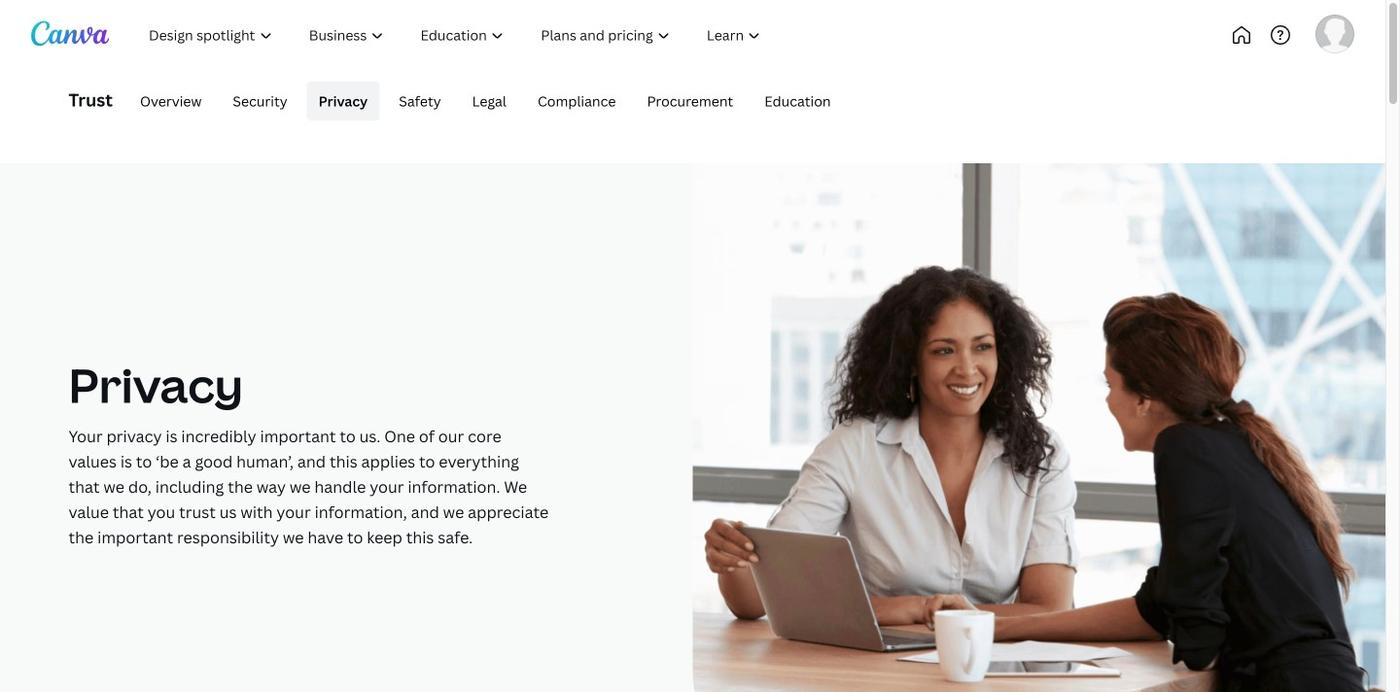 Task type: describe. For each thing, give the bounding box(es) containing it.
top level navigation element
[[132, 16, 844, 54]]



Task type: locate. For each thing, give the bounding box(es) containing it.
menu bar
[[121, 82, 843, 121]]



Task type: vqa. For each thing, say whether or not it's contained in the screenshot.
1 OF 2
no



